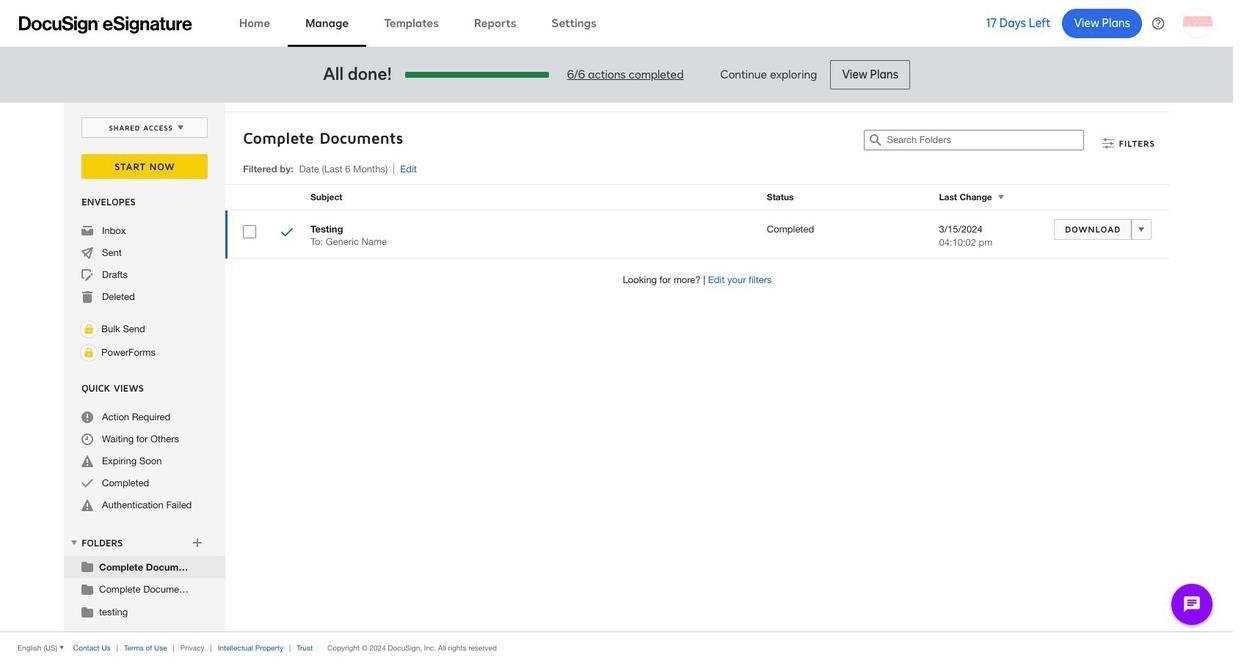 Task type: locate. For each thing, give the bounding box(es) containing it.
0 vertical spatial folder image
[[81, 561, 93, 573]]

action required image
[[81, 412, 93, 424]]

Search Folders text field
[[887, 131, 1084, 150]]

alert image down completed image
[[81, 500, 93, 512]]

completed image
[[281, 227, 293, 241]]

2 alert image from the top
[[81, 500, 93, 512]]

more info region
[[0, 632, 1233, 664]]

your uploaded profile image image
[[1183, 8, 1213, 38]]

1 vertical spatial folder image
[[81, 584, 93, 595]]

0 vertical spatial alert image
[[81, 456, 93, 468]]

alert image
[[81, 456, 93, 468], [81, 500, 93, 512]]

trash image
[[81, 291, 93, 303]]

1 folder image from the top
[[81, 561, 93, 573]]

2 folder image from the top
[[81, 584, 93, 595]]

lock image
[[80, 321, 98, 338]]

sent image
[[81, 247, 93, 259]]

1 vertical spatial alert image
[[81, 500, 93, 512]]

docusign esignature image
[[19, 16, 192, 33]]

completed image
[[81, 478, 93, 490]]

alert image up completed image
[[81, 456, 93, 468]]

folder image
[[81, 561, 93, 573], [81, 584, 93, 595]]



Task type: describe. For each thing, give the bounding box(es) containing it.
secondary navigation region
[[64, 103, 1173, 632]]

draft image
[[81, 269, 93, 281]]

lock image
[[80, 344, 98, 362]]

view folders image
[[68, 537, 80, 549]]

clock image
[[81, 434, 93, 446]]

inbox image
[[81, 225, 93, 237]]

folder image
[[81, 606, 93, 618]]

1 alert image from the top
[[81, 456, 93, 468]]



